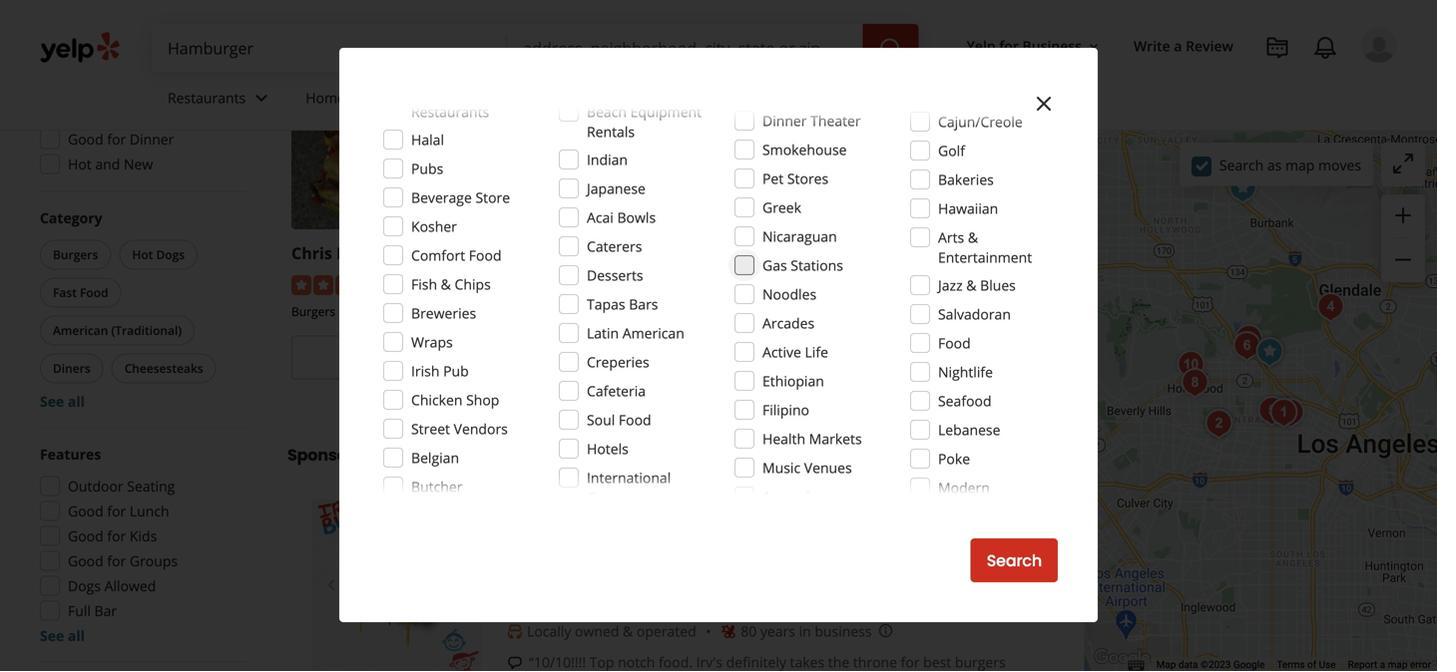 Task type: locate. For each thing, give the bounding box(es) containing it.
16 years in business v2 image
[[721, 625, 737, 641]]

0 vertical spatial hot
[[68, 155, 92, 174]]

dogs up the (traditional)
[[156, 247, 185, 263]]

search left as
[[1220, 156, 1264, 174]]

(1.3k left the gas
[[685, 274, 716, 293]]

0 horizontal spatial now
[[107, 30, 137, 49]]

(1.3k right 4.1
[[939, 274, 971, 293]]

2 until from the left
[[639, 380, 668, 399]]

1 horizontal spatial business
[[1023, 36, 1082, 55]]

open inside group
[[68, 30, 104, 49]]

2 order from the left
[[624, 347, 668, 369]]

order for chris n' eddy's
[[369, 347, 414, 369]]

reviews) for view business
[[974, 274, 1028, 293]]

order up until midnight
[[369, 347, 414, 369]]

hook
[[800, 243, 842, 264]]

24 chevron down v2 image left up
[[406, 86, 430, 110]]

bowls
[[618, 208, 656, 227]]

home services
[[306, 88, 402, 107]]

until midnight
[[386, 380, 477, 399]]

greek
[[763, 198, 802, 217]]

cajun/creole
[[939, 112, 1023, 131]]

0 horizontal spatial american
[[53, 323, 108, 339]]

gas stations
[[763, 256, 844, 275]]

now up 10:30
[[672, 347, 706, 369]]

open for open now 4:20 pm
[[68, 30, 104, 49]]

0 horizontal spatial burger
[[591, 243, 645, 264]]

diners button
[[40, 354, 104, 384]]

sponsored
[[288, 444, 374, 467]]

1 vertical spatial all
[[68, 627, 85, 646]]

order now link up until midnight
[[292, 336, 530, 380]]

terms
[[1277, 660, 1306, 672]]

pm right 9:00
[[961, 380, 982, 399]]

for for dinner
[[107, 130, 126, 149]]

burger for order now
[[591, 243, 645, 264]]

1 reviews) from the left
[[463, 274, 516, 293]]

0 horizontal spatial 24 chevron down v2 image
[[406, 86, 430, 110]]

keyboard shortcuts image
[[1129, 661, 1145, 671]]

dinner up "new"
[[130, 130, 174, 149]]

1 horizontal spatial until
[[639, 380, 668, 399]]

& inside arts & entertainment
[[968, 228, 979, 247]]

pm right 10:30
[[711, 380, 732, 399]]

good up dogs allowed
[[68, 552, 104, 571]]

nightlife
[[939, 363, 993, 382]]

see all down "diners" button
[[40, 392, 85, 411]]

24 chevron down v2 image left beach
[[553, 86, 577, 110]]

1 burger from the left
[[591, 243, 645, 264]]

good for good for dinner
[[68, 130, 104, 149]]

reviews) down entertainment on the right
[[974, 274, 1028, 293]]

0 horizontal spatial burgers
[[53, 247, 98, 263]]

restaurants inside search dialog
[[411, 102, 489, 121]]

1 horizontal spatial a
[[1381, 660, 1386, 672]]

0 horizontal spatial dogs
[[68, 577, 101, 596]]

shop
[[466, 391, 500, 410]]

all for features
[[68, 627, 85, 646]]

0 horizontal spatial order now
[[369, 347, 452, 369]]

hollywood burger image
[[1227, 327, 1267, 366]]

1 horizontal spatial american
[[623, 324, 685, 343]]

american inside search dialog
[[623, 324, 685, 343]]

latin
[[587, 324, 619, 343]]

24 chevron down v2 image right beach
[[648, 86, 672, 110]]

expand map image
[[1392, 152, 1416, 176]]

ethiopian
[[763, 372, 825, 391]]

fast up latin
[[596, 304, 619, 320]]

0 horizontal spatial until
[[386, 380, 415, 399]]

1 see from the top
[[40, 392, 64, 411]]

2 order now from the left
[[624, 347, 706, 369]]

slideshow element
[[312, 500, 483, 672]]

1 vertical spatial hot
[[132, 247, 153, 263]]

0 vertical spatial map
[[1286, 156, 1315, 174]]

2 all from the top
[[68, 627, 85, 646]]

0 vertical spatial business
[[1023, 36, 1082, 55]]

business up until 9:00 pm
[[906, 347, 975, 369]]

0 vertical spatial see all button
[[40, 392, 85, 411]]

for down good for kids
[[107, 552, 126, 571]]

1 good from the top
[[68, 130, 104, 149]]

cheesesteaks
[[125, 360, 203, 377]]

acai
[[587, 208, 614, 227]]

open
[[68, 30, 104, 49], [598, 380, 635, 399]]

2 order now link from the left
[[546, 336, 784, 380]]

until left 10:30
[[639, 380, 668, 399]]

4:20
[[141, 30, 169, 49]]

map for error
[[1389, 660, 1408, 672]]

until left midnight
[[386, 380, 415, 399]]

2 horizontal spatial pm
[[961, 380, 982, 399]]

stations
[[791, 256, 844, 275]]

1 horizontal spatial (1.3k
[[939, 274, 971, 293]]

1 horizontal spatial order now link
[[546, 336, 784, 380]]

tapas
[[587, 295, 626, 314]]

1 horizontal spatial 24 chevron down v2 image
[[553, 86, 577, 110]]

& right jazz
[[967, 276, 977, 295]]

food down 'burgers' button
[[80, 285, 108, 301]]

irv's burgers image down "trophies burger club" icon
[[1199, 404, 1239, 444]]

view business
[[864, 347, 975, 369]]

1 vertical spatial see all
[[40, 627, 85, 646]]

4.5
[[407, 274, 427, 293]]

1 horizontal spatial restaurants
[[411, 102, 489, 121]]

2 24 chevron down v2 image from the left
[[553, 86, 577, 110]]

all
[[68, 392, 85, 411], [68, 627, 85, 646]]

0 horizontal spatial restaurants
[[168, 88, 246, 107]]

chris n' eddy's
[[292, 243, 407, 264]]

1 vertical spatial search
[[987, 550, 1042, 573]]

0 vertical spatial fast
[[53, 285, 77, 301]]

active life
[[763, 343, 829, 362]]

food for soul food
[[619, 411, 652, 430]]

pm inside group
[[172, 30, 193, 49]]

©2023
[[1201, 660, 1232, 672]]

0 horizontal spatial open
[[68, 30, 104, 49]]

map right as
[[1286, 156, 1315, 174]]

chris n' eddy's image
[[1250, 332, 1290, 372], [1250, 332, 1290, 372]]

hot
[[68, 155, 92, 174], [132, 247, 153, 263]]

2 see all from the top
[[40, 627, 85, 646]]

a right write
[[1175, 36, 1183, 55]]

group
[[34, 0, 248, 180], [1382, 195, 1426, 283], [36, 208, 248, 412], [34, 445, 248, 647]]

1 24 chevron down v2 image from the left
[[406, 86, 430, 110]]

years
[[761, 623, 796, 642]]

order now for nexx burger
[[624, 347, 706, 369]]

2 good from the top
[[68, 502, 104, 521]]

for right yelp
[[1000, 36, 1019, 55]]

desserts
[[587, 266, 644, 285]]

order for nexx burger
[[624, 347, 668, 369]]

open down creperies
[[598, 380, 635, 399]]

1 (1.3k from the left
[[685, 274, 716, 293]]

1 vertical spatial see all button
[[40, 627, 85, 646]]

1 order now from the left
[[369, 347, 452, 369]]

a right report at the bottom
[[1381, 660, 1386, 672]]

groups
[[130, 552, 178, 571]]

search dialog
[[0, 0, 1438, 672]]

a for report
[[1381, 660, 1386, 672]]

hot left 'and'
[[68, 155, 92, 174]]

1 vertical spatial fast
[[596, 304, 619, 320]]

hot right 'burgers' button
[[132, 247, 153, 263]]

0 horizontal spatial order now link
[[292, 336, 530, 380]]

see all button down full
[[40, 627, 85, 646]]

until left 9:00
[[897, 380, 926, 399]]

home
[[306, 88, 345, 107]]

24 chevron down v2 image inside "home services" 'link'
[[406, 86, 430, 110]]

american down bars
[[623, 324, 685, 343]]

1 vertical spatial open
[[598, 380, 635, 399]]

order now link for nexx burger
[[546, 336, 784, 380]]

burger up desserts
[[591, 243, 645, 264]]

map
[[1286, 156, 1315, 174], [1389, 660, 1408, 672]]

food for comfort food
[[469, 246, 502, 265]]

comfort
[[411, 246, 465, 265]]

indian
[[587, 150, 628, 169]]

0 horizontal spatial order
[[369, 347, 414, 369]]

24 chevron down v2 image
[[250, 86, 274, 110]]

0 horizontal spatial search
[[987, 550, 1042, 573]]

home services link
[[290, 72, 446, 130]]

in
[[799, 623, 811, 642]]

16 info v2 image
[[440, 447, 456, 463]]

order now up until midnight
[[369, 347, 452, 369]]

food up nightlife
[[939, 334, 971, 353]]

1 see all from the top
[[40, 392, 85, 411]]

hot inside "hot dogs" button
[[132, 247, 153, 263]]

outdoor seating
[[68, 477, 175, 496]]

pop-
[[411, 82, 441, 101]]

and
[[95, 155, 120, 174]]

for inside button
[[1000, 36, 1019, 55]]

irv's burgers image
[[1172, 345, 1211, 385], [1199, 404, 1239, 444]]

2 horizontal spatial now
[[672, 347, 706, 369]]

1 vertical spatial a
[[1381, 660, 1386, 672]]

fish
[[411, 275, 437, 294]]

&
[[968, 228, 979, 247], [441, 275, 451, 294], [967, 276, 977, 295], [623, 623, 633, 642]]

& right arts
[[968, 228, 979, 247]]

1 horizontal spatial reviews)
[[720, 274, 774, 293]]

search button
[[971, 539, 1058, 583]]

good down good for lunch
[[68, 527, 104, 546]]

1 horizontal spatial burger
[[846, 243, 900, 264]]

0 vertical spatial dogs
[[156, 247, 185, 263]]

food up latin american
[[622, 304, 650, 320]]

fish & chips
[[411, 275, 491, 294]]

1 order now link from the left
[[292, 336, 530, 380]]

business inside button
[[1023, 36, 1082, 55]]

food up chips
[[469, 246, 502, 265]]

2 burger from the left
[[846, 243, 900, 264]]

rentals
[[587, 122, 635, 141]]

& for arts
[[968, 228, 979, 247]]

order now link up open until 10:30 pm
[[546, 336, 784, 380]]

2 see all button from the top
[[40, 627, 85, 646]]

until for view
[[897, 380, 926, 399]]

3 reviews) from the left
[[974, 274, 1028, 293]]

1 horizontal spatial burgers
[[292, 304, 335, 320]]

0 vertical spatial search
[[1220, 156, 1264, 174]]

1 vertical spatial dogs
[[68, 577, 101, 596]]

now up until midnight
[[418, 347, 452, 369]]

life
[[805, 343, 829, 362]]

2 (1.3k from the left
[[939, 274, 971, 293]]

1 horizontal spatial hot
[[132, 247, 153, 263]]

burgers up 'life'
[[800, 304, 844, 320]]

dogs up full
[[68, 577, 101, 596]]

burgers down the category
[[53, 247, 98, 263]]

now for nexx burger
[[672, 347, 706, 369]]

business categories element
[[152, 72, 1398, 130]]

1 horizontal spatial dogs
[[156, 247, 185, 263]]

arts
[[939, 228, 965, 247]]

pet
[[763, 169, 784, 188]]

1 horizontal spatial now
[[418, 347, 452, 369]]

0 horizontal spatial (1.3k
[[685, 274, 716, 293]]

4 good from the top
[[68, 552, 104, 571]]

creperies
[[587, 353, 650, 372]]

pm
[[172, 30, 193, 49], [711, 380, 732, 399], [961, 380, 982, 399]]

irish pub
[[411, 362, 469, 381]]

0 horizontal spatial dinner
[[130, 130, 174, 149]]

1 horizontal spatial order
[[624, 347, 668, 369]]

order now up open until 10:30 pm
[[624, 347, 706, 369]]

map for moves
[[1286, 156, 1315, 174]]

map
[[1157, 660, 1177, 672]]

chris
[[292, 243, 332, 264]]

tapas bars
[[587, 295, 658, 314]]

google
[[1234, 660, 1266, 672]]

& right fish
[[441, 275, 451, 294]]

1 horizontal spatial map
[[1389, 660, 1408, 672]]

1 horizontal spatial fast
[[596, 304, 619, 320]]

notifications image
[[1314, 36, 1338, 60]]

trophies burger club image
[[1176, 363, 1215, 403]]

until for order
[[386, 380, 415, 399]]

1 vertical spatial map
[[1389, 660, 1408, 672]]

now up offers delivery
[[107, 30, 137, 49]]

american down fast food button
[[53, 323, 108, 339]]

midnight
[[419, 380, 477, 399]]

outdoor
[[68, 477, 123, 496]]

2 see from the top
[[40, 627, 64, 646]]

full bar
[[68, 602, 117, 621]]

1 vertical spatial irv's burgers image
[[1199, 404, 1239, 444]]

0 vertical spatial all
[[68, 392, 85, 411]]

1 horizontal spatial open
[[598, 380, 635, 399]]

jazz
[[939, 276, 963, 295]]

3 until from the left
[[897, 380, 926, 399]]

all down full
[[68, 627, 85, 646]]

all down "diners" button
[[68, 392, 85, 411]]

4.1
[[916, 274, 936, 293]]

map left error
[[1389, 660, 1408, 672]]

0 horizontal spatial a
[[1175, 36, 1183, 55]]

irv's burgers image left "hollywood burger" image
[[1172, 345, 1211, 385]]

open up offers
[[68, 30, 104, 49]]

business
[[815, 623, 872, 642]]

nexx
[[546, 243, 587, 264]]

1 order from the left
[[369, 347, 414, 369]]

previous image
[[320, 574, 343, 598]]

2 horizontal spatial reviews)
[[974, 274, 1028, 293]]

all for category
[[68, 392, 85, 411]]

9:00
[[930, 380, 958, 399]]

cassell's hamburgers image
[[1264, 393, 1304, 433]]

restaurants left 24 chevron down v2 image
[[168, 88, 246, 107]]

2 horizontal spatial burgers
[[800, 304, 844, 320]]

1 horizontal spatial search
[[1220, 156, 1264, 174]]

fast
[[53, 285, 77, 301], [596, 304, 619, 320]]

None search field
[[152, 24, 923, 72]]

order now link
[[292, 336, 530, 380], [546, 336, 784, 380]]

food for fast food
[[80, 285, 108, 301]]

food right soul
[[619, 411, 652, 430]]

food inside button
[[80, 285, 108, 301]]

good for dinner
[[68, 130, 174, 149]]

1 all from the top
[[68, 392, 85, 411]]

view business link
[[800, 336, 1039, 380]]

filipino
[[763, 401, 810, 420]]

0 horizontal spatial map
[[1286, 156, 1315, 174]]

1 until from the left
[[386, 380, 415, 399]]

business left 16 chevron down v2 icon
[[1023, 36, 1082, 55]]

reviews) up arcades
[[720, 274, 774, 293]]

for up good for kids
[[107, 502, 126, 521]]

good up 'and'
[[68, 130, 104, 149]]

pm right '4:20'
[[172, 30, 193, 49]]

1 horizontal spatial order now
[[624, 347, 706, 369]]

see all button down "diners" button
[[40, 392, 85, 411]]

0 vertical spatial a
[[1175, 36, 1183, 55]]

burgers down 4.5 star rating image
[[292, 304, 335, 320]]

irv's burgers image
[[312, 500, 483, 672]]

2 horizontal spatial 24 chevron down v2 image
[[648, 86, 672, 110]]

(traditional)
[[111, 323, 182, 339]]

& right owned
[[623, 623, 633, 642]]

for for groups
[[107, 552, 126, 571]]

fast down 'burgers' button
[[53, 285, 77, 301]]

4 star rating image
[[546, 276, 654, 296]]

for up the hot and new
[[107, 130, 126, 149]]

chips
[[455, 275, 491, 294]]

0 horizontal spatial fast
[[53, 285, 77, 301]]

0 vertical spatial see all
[[40, 392, 85, 411]]

burger up 4.1 star rating image
[[846, 243, 900, 264]]

irv's burgers image
[[1199, 404, 1239, 444]]

theater
[[811, 111, 861, 130]]

24 chevron down v2 image
[[406, 86, 430, 110], [553, 86, 577, 110], [648, 86, 672, 110]]

search inside button
[[987, 550, 1042, 573]]

reviews) down comfort food
[[463, 274, 516, 293]]

good down outdoor
[[68, 502, 104, 521]]

1 vertical spatial business
[[906, 347, 975, 369]]

burgers for order
[[292, 304, 335, 320]]

order
[[369, 347, 414, 369], [624, 347, 668, 369]]

0 horizontal spatial pm
[[172, 30, 193, 49]]

for down good for lunch
[[107, 527, 126, 546]]

open for open until 10:30 pm
[[598, 380, 635, 399]]

music
[[763, 459, 801, 478]]

reviews) for order now
[[463, 274, 516, 293]]

1 see all button from the top
[[40, 392, 85, 411]]

2 horizontal spatial until
[[897, 380, 926, 399]]

& for fish
[[441, 275, 451, 294]]

3 good from the top
[[68, 527, 104, 546]]

pm for open until 10:30 pm
[[711, 380, 732, 399]]

zoom in image
[[1392, 204, 1416, 228]]

dinner up 'smokehouse' at the right top of the page
[[763, 111, 807, 130]]

0 vertical spatial open
[[68, 30, 104, 49]]

juicy j's image
[[1271, 393, 1311, 433]]

until
[[386, 380, 415, 399], [639, 380, 668, 399], [897, 380, 926, 399]]

search for search
[[987, 550, 1042, 573]]

see all down full
[[40, 627, 85, 646]]

3 24 chevron down v2 image from the left
[[648, 86, 672, 110]]

0 horizontal spatial hot
[[68, 155, 92, 174]]

1 vertical spatial see
[[40, 627, 64, 646]]

restaurants down up
[[411, 102, 489, 121]]

order down latin american
[[624, 347, 668, 369]]

1 horizontal spatial dinner
[[763, 111, 807, 130]]

0 horizontal spatial reviews)
[[463, 274, 516, 293]]

1 horizontal spatial pm
[[711, 380, 732, 399]]

search down european
[[987, 550, 1042, 573]]

burger
[[591, 243, 645, 264], [846, 243, 900, 264]]

0 vertical spatial see
[[40, 392, 64, 411]]

a
[[1175, 36, 1183, 55], [1381, 660, 1386, 672]]

info icon image
[[878, 623, 894, 639], [878, 623, 894, 639]]



Task type: vqa. For each thing, say whether or not it's contained in the screenshot.
Guerrero Landscape icon
no



Task type: describe. For each thing, give the bounding box(es) containing it.
pop-up restaurants
[[411, 82, 489, 121]]

burger for view business
[[846, 243, 900, 264]]

now for chris n' eddy's
[[418, 347, 452, 369]]

(1.3k reviews)
[[685, 274, 774, 293]]

armenian
[[763, 488, 827, 507]]

0 vertical spatial irv's burgers image
[[1172, 345, 1211, 385]]

seating
[[127, 477, 175, 496]]

cassell's hamburgers image
[[1264, 393, 1304, 433]]

see all for features
[[40, 627, 85, 646]]

lunch
[[130, 502, 169, 521]]

fast inside button
[[53, 285, 77, 301]]

grocery
[[587, 489, 639, 508]]

see all for category
[[40, 392, 85, 411]]

see for category
[[40, 392, 64, 411]]

see all button for category
[[40, 392, 85, 411]]

group containing features
[[34, 445, 248, 647]]

hook burger
[[800, 243, 900, 264]]

good for lunch
[[68, 502, 169, 521]]

hook burger image
[[1223, 169, 1263, 209]]

4.5 (442 reviews)
[[407, 274, 516, 293]]

for the win image
[[1229, 320, 1269, 359]]

bakeries
[[939, 170, 994, 189]]

chicken
[[411, 391, 463, 410]]

good for good for lunch
[[68, 502, 104, 521]]

0 horizontal spatial business
[[906, 347, 975, 369]]

equipment
[[631, 102, 702, 121]]

noodles
[[763, 285, 817, 304]]

operated
[[637, 623, 697, 642]]

store
[[476, 188, 510, 207]]

sponsored results
[[288, 444, 436, 467]]

good for good for groups
[[68, 552, 104, 571]]

beach
[[587, 102, 627, 121]]

burgers for view
[[800, 304, 844, 320]]

group containing category
[[36, 208, 248, 412]]

bar
[[94, 602, 117, 621]]

search image
[[879, 37, 903, 61]]

kosher
[[411, 217, 457, 236]]

hot for hot and new
[[68, 155, 92, 174]]

hot and new
[[68, 155, 153, 174]]

write
[[1134, 36, 1171, 55]]

open now 4:20 pm
[[68, 30, 193, 49]]

a for write
[[1175, 36, 1183, 55]]

offers delivery
[[68, 55, 165, 74]]

review
[[1186, 36, 1234, 55]]

pub
[[443, 362, 469, 381]]

dinner inside group
[[130, 130, 174, 149]]

user actions element
[[951, 25, 1426, 148]]

see all button for features
[[40, 627, 85, 646]]

close image
[[1032, 92, 1056, 116]]

yelp
[[967, 36, 996, 55]]

hot dogs
[[132, 247, 185, 263]]

fast food button
[[40, 278, 121, 308]]

latin american
[[587, 324, 685, 343]]

cafeteria
[[587, 382, 646, 401]]

map region
[[1029, 1, 1438, 672]]

salvadoran
[[939, 305, 1011, 324]]

butcher
[[411, 478, 463, 497]]

breweries
[[411, 304, 476, 323]]

now inside group
[[107, 30, 137, 49]]

yelp for business
[[967, 36, 1082, 55]]

4.5 star rating image
[[292, 276, 399, 296]]

morrison atwater village image
[[1311, 288, 1351, 328]]

hot for hot dogs
[[132, 247, 153, 263]]

group containing open now
[[34, 0, 248, 180]]

as
[[1268, 156, 1282, 174]]

health
[[763, 430, 806, 449]]

& for jazz
[[967, 276, 977, 295]]

map data ©2023 google
[[1157, 660, 1266, 672]]

google image
[[1090, 646, 1156, 672]]

for for lunch
[[107, 502, 126, 521]]

american inside button
[[53, 323, 108, 339]]

16 speech v2 image
[[507, 656, 523, 672]]

good for good for kids
[[68, 527, 104, 546]]

yelp for business button
[[959, 28, 1110, 64]]

burgers inside 'burgers' button
[[53, 247, 98, 263]]

write a review link
[[1126, 28, 1242, 64]]

health markets
[[763, 430, 862, 449]]

soul
[[587, 411, 615, 430]]

up
[[441, 82, 460, 101]]

of
[[1308, 660, 1317, 672]]

features
[[40, 445, 101, 464]]

monty's good burger image
[[1252, 391, 1292, 431]]

new
[[124, 155, 153, 174]]

16 locally owned v2 image
[[507, 625, 523, 641]]

view
[[864, 347, 902, 369]]

kids
[[130, 527, 157, 546]]

blues
[[981, 276, 1016, 295]]

for for kids
[[107, 527, 126, 546]]

burgers, fast food
[[546, 304, 650, 320]]

10:30
[[672, 380, 707, 399]]

nexx burger
[[546, 243, 645, 264]]

16 chevron down v2 image
[[1086, 39, 1102, 55]]

4.1 (1.3k reviews)
[[916, 274, 1028, 293]]

80
[[741, 623, 757, 642]]

burgers button
[[40, 240, 111, 270]]

seafood
[[939, 392, 992, 411]]

modern european
[[939, 479, 1002, 518]]

moves
[[1319, 156, 1362, 174]]

comfort food
[[411, 246, 502, 265]]

international grocery
[[587, 469, 671, 508]]

results
[[377, 444, 436, 467]]

search for search as map moves
[[1220, 156, 1264, 174]]

2 reviews) from the left
[[720, 274, 774, 293]]

dinner theater
[[763, 111, 861, 130]]

see for features
[[40, 627, 64, 646]]

dogs inside button
[[156, 247, 185, 263]]

projects image
[[1266, 36, 1290, 60]]

report a map error link
[[1349, 660, 1432, 672]]

locally owned & operated
[[527, 623, 697, 642]]

for for business
[[1000, 36, 1019, 55]]

order now link for chris n' eddy's
[[292, 336, 530, 380]]

chicken shop
[[411, 391, 500, 410]]

data
[[1179, 660, 1199, 672]]

hotels
[[587, 440, 629, 459]]

dinner inside search dialog
[[763, 111, 807, 130]]

category
[[40, 209, 102, 228]]

report a map error
[[1349, 660, 1432, 672]]

american (traditional) button
[[40, 316, 195, 346]]

order now for chris n' eddy's
[[369, 347, 452, 369]]

beverage store
[[411, 188, 510, 207]]

4.1 star rating image
[[800, 276, 908, 296]]

restaurants inside business categories element
[[168, 88, 246, 107]]

pm for open now 4:20 pm
[[172, 30, 193, 49]]

terms of use link
[[1277, 660, 1337, 672]]

modern
[[939, 479, 990, 498]]

zoom out image
[[1392, 248, 1416, 272]]



